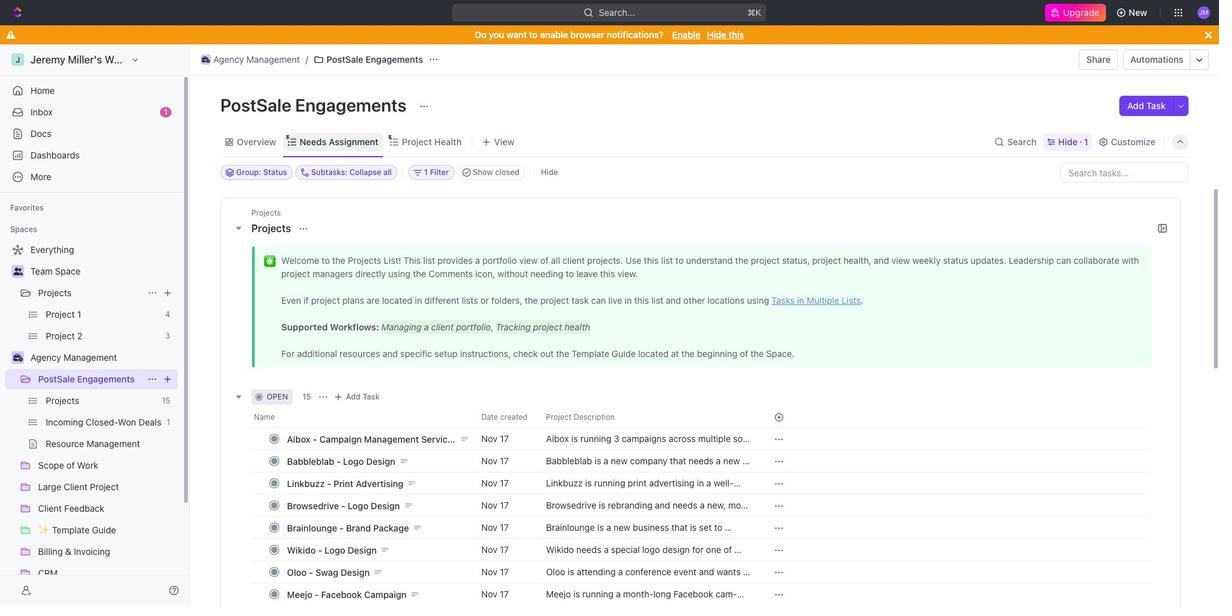 Task type: describe. For each thing, give the bounding box(es) containing it.
meejo - facebook campaign link
[[284, 586, 471, 604]]

agency management inside sidebar navigation
[[30, 353, 117, 363]]

workspace
[[105, 54, 157, 65]]

rebranding
[[608, 500, 653, 511]]

needs inside wikido needs a special logo design for one of their sub-brands.
[[577, 545, 602, 556]]

browsedrive for browsedrive - logo design
[[287, 501, 339, 512]]

content
[[662, 490, 694, 501]]

brainlounge
[[287, 523, 337, 534]]

billing
[[38, 547, 63, 558]]

management down 2
[[64, 353, 117, 363]]

advertising
[[649, 478, 695, 489]]

linkbuzz for linkbuzz is running print advertising in a well- known magazine and needs content creation.
[[546, 478, 583, 489]]

agency inside sidebar navigation
[[30, 353, 61, 363]]

all
[[384, 168, 392, 177]]

hide 1
[[1059, 136, 1089, 147]]

1 horizontal spatial campaign
[[364, 590, 407, 601]]

✨ template guide
[[38, 525, 116, 536]]

design for babbleblab - logo design
[[366, 456, 395, 467]]

and inside linkbuzz is running print advertising in a well- known magazine and needs content creation.
[[617, 490, 633, 501]]

brainlounge - brand package link
[[284, 519, 471, 538]]

1 horizontal spatial agency
[[213, 54, 244, 65]]

design for oloo - swag design
[[341, 568, 370, 578]]

2
[[77, 331, 82, 342]]

do
[[475, 29, 487, 40]]

0 vertical spatial campaign
[[319, 434, 362, 445]]

project for project health
[[402, 136, 432, 147]]

scope of work
[[38, 461, 98, 471]]

1 inside dropdown button
[[424, 168, 428, 177]]

show closed
[[473, 168, 520, 177]]

miller's
[[68, 54, 102, 65]]

is for running
[[585, 478, 592, 489]]

browsedrive is rebranding and needs a new, mod ern logo.
[[546, 500, 751, 523]]

project 2
[[46, 331, 82, 342]]

open
[[267, 393, 288, 402]]

postsale inside sidebar navigation
[[38, 374, 75, 385]]

incoming closed-won deals 1
[[46, 417, 170, 428]]

1 vertical spatial postsale engagements link
[[38, 370, 142, 390]]

favorites
[[10, 203, 44, 213]]

projects down 'status'
[[252, 223, 294, 234]]

well-
[[714, 478, 734, 489]]

aibox - campaign management services link
[[284, 430, 471, 449]]

overview link
[[234, 133, 276, 151]]

- for babbleblab
[[337, 456, 341, 467]]

want
[[507, 29, 527, 40]]

brands.
[[586, 556, 617, 567]]

wikido - logo design link
[[284, 542, 471, 560]]

brand
[[346, 523, 371, 534]]

view button
[[478, 127, 519, 157]]

jeremy miller's workspace, , element
[[11, 53, 24, 66]]

business time image
[[13, 354, 23, 362]]

project for project description
[[546, 413, 572, 422]]

subtasks:
[[311, 168, 348, 177]]

project 1 link
[[46, 305, 160, 325]]

share
[[1087, 54, 1111, 65]]

name button
[[252, 408, 474, 428]]

projects down group: status
[[252, 208, 281, 218]]

0 horizontal spatial add task button
[[331, 390, 385, 405]]

management inside resource management link
[[87, 439, 140, 450]]

0 vertical spatial add task button
[[1120, 96, 1174, 116]]

group:
[[236, 168, 261, 177]]

- for linkbuzz
[[327, 479, 331, 489]]

logo for wikido
[[325, 545, 345, 556]]

customize
[[1111, 136, 1156, 147]]

1 horizontal spatial postsale
[[220, 95, 292, 116]]

name
[[254, 413, 275, 422]]

⌘k
[[748, 7, 762, 18]]

- for wikido
[[318, 545, 322, 556]]

linkbuzz - print advertising link
[[284, 475, 471, 493]]

1 vertical spatial add
[[346, 393, 361, 402]]

management inside aibox - campaign management services link
[[364, 434, 419, 445]]

jm
[[1200, 8, 1209, 16]]

1 horizontal spatial agency management link
[[198, 52, 303, 67]]

0 vertical spatial projects link
[[38, 283, 142, 304]]

closed
[[495, 168, 520, 177]]

docs
[[30, 128, 51, 139]]

resource
[[46, 439, 84, 450]]

incoming
[[46, 417, 83, 428]]

created
[[500, 413, 528, 422]]

show
[[473, 168, 493, 177]]

browser
[[571, 29, 605, 40]]

projects down team space
[[38, 288, 72, 299]]

new,
[[707, 500, 726, 511]]

j
[[15, 55, 20, 64]]

- for meejo
[[315, 590, 319, 601]]

feedback
[[64, 504, 104, 515]]

hide for hide 1
[[1059, 136, 1078, 147]]

browsedrive - logo design
[[287, 501, 400, 512]]

wikido for wikido - logo design
[[287, 545, 316, 556]]

project 1
[[46, 309, 81, 320]]

swag
[[316, 568, 338, 578]]

project health
[[402, 136, 462, 147]]

view button
[[478, 133, 519, 151]]

oloo - swag design link
[[284, 564, 471, 582]]

enable
[[540, 29, 568, 40]]

0 vertical spatial agency management
[[213, 54, 300, 65]]

search...
[[599, 7, 636, 18]]

projects up incoming
[[46, 396, 79, 407]]

1 vertical spatial postsale engagements
[[220, 95, 411, 116]]

search
[[1008, 136, 1037, 147]]

scope of work link
[[38, 456, 175, 476]]

customize button
[[1095, 133, 1160, 151]]

collapse
[[350, 168, 381, 177]]

show closed button
[[457, 165, 525, 180]]

logo for browsedrive
[[348, 501, 369, 512]]

0 horizontal spatial agency management link
[[30, 348, 175, 368]]

inbox
[[30, 107, 53, 118]]

won
[[118, 417, 136, 428]]

crm link
[[38, 564, 175, 584]]

project for project 2
[[46, 331, 75, 342]]

incoming closed-won deals link
[[46, 413, 162, 433]]

spaces
[[10, 225, 37, 234]]

facebook
[[321, 590, 362, 601]]

and inside the browsedrive is rebranding and needs a new, mod ern logo.
[[655, 500, 670, 511]]

jeremy
[[30, 54, 65, 65]]

tree inside sidebar navigation
[[5, 240, 178, 606]]

home link
[[5, 81, 178, 101]]

0 vertical spatial add
[[1128, 100, 1145, 111]]

magazine
[[575, 490, 615, 501]]

✨
[[38, 525, 50, 536]]

/
[[306, 54, 308, 65]]

filter
[[430, 168, 449, 177]]

more button
[[5, 167, 178, 187]]

project for project 1
[[46, 309, 75, 320]]

overview
[[237, 136, 276, 147]]

needs assignment link
[[297, 133, 379, 151]]

0 vertical spatial hide
[[707, 29, 727, 40]]

1 vertical spatial projects link
[[46, 391, 157, 412]]

1 inside "link"
[[77, 309, 81, 320]]



Task type: vqa. For each thing, say whether or not it's contained in the screenshot.


Task type: locate. For each thing, give the bounding box(es) containing it.
2 horizontal spatial a
[[707, 478, 712, 489]]

0 vertical spatial postsale
[[327, 54, 363, 65]]

1
[[164, 107, 168, 117], [1084, 136, 1089, 147], [424, 168, 428, 177], [77, 309, 81, 320], [167, 418, 170, 427]]

0 horizontal spatial needs
[[577, 545, 602, 556]]

project left 2
[[46, 331, 75, 342]]

oloo
[[287, 568, 307, 578]]

1 horizontal spatial add
[[1128, 100, 1145, 111]]

0 vertical spatial postsale engagements link
[[311, 52, 426, 67]]

project inside the large client project link
[[90, 482, 119, 493]]

team space
[[30, 266, 81, 277]]

- right meejo
[[315, 590, 319, 601]]

0 horizontal spatial client
[[38, 504, 62, 515]]

jeremy miller's workspace
[[30, 54, 157, 65]]

you
[[489, 29, 504, 40]]

1 horizontal spatial 15
[[303, 393, 311, 402]]

is up magazine
[[585, 478, 592, 489]]

template
[[52, 525, 90, 536]]

tree
[[5, 240, 178, 606]]

0 vertical spatial is
[[585, 478, 592, 489]]

invoicing
[[74, 547, 110, 558]]

wikido up the oloo
[[287, 545, 316, 556]]

search button
[[991, 133, 1041, 151]]

to
[[529, 29, 538, 40]]

2 vertical spatial engagements
[[77, 374, 135, 385]]

home
[[30, 85, 55, 96]]

0 vertical spatial logo
[[343, 456, 364, 467]]

browsedrive for browsedrive is rebranding and needs a new, mod ern logo.
[[546, 500, 597, 511]]

browsedrive inside the browsedrive is rebranding and needs a new, mod ern logo.
[[546, 500, 597, 511]]

0 horizontal spatial postsale engagements link
[[38, 370, 142, 390]]

project down scope of work link
[[90, 482, 119, 493]]

project left health
[[402, 136, 432, 147]]

1 horizontal spatial task
[[1147, 100, 1166, 111]]

team
[[30, 266, 53, 277]]

campaign down oloo - swag design "link"
[[364, 590, 407, 601]]

0 horizontal spatial linkbuzz
[[287, 479, 325, 489]]

needs down advertising
[[673, 500, 698, 511]]

0 horizontal spatial campaign
[[319, 434, 362, 445]]

closed-
[[86, 417, 118, 428]]

0 horizontal spatial a
[[604, 545, 609, 556]]

large client project
[[38, 482, 119, 493]]

linkbuzz up known
[[546, 478, 583, 489]]

health
[[434, 136, 462, 147]]

is down running
[[599, 500, 606, 511]]

business time image
[[202, 57, 210, 63]]

a inside wikido needs a special logo design for one of their sub-brands.
[[604, 545, 609, 556]]

add up "name" dropdown button
[[346, 393, 361, 402]]

0 vertical spatial postsale engagements
[[327, 54, 423, 65]]

print
[[334, 479, 354, 489]]

0 horizontal spatial postsale
[[38, 374, 75, 385]]

agency right business time icon
[[213, 54, 244, 65]]

project left the description
[[546, 413, 572, 422]]

a inside linkbuzz is running print advertising in a well- known magazine and needs content creation.
[[707, 478, 712, 489]]

design for browsedrive - logo design
[[371, 501, 400, 512]]

and down advertising
[[655, 500, 670, 511]]

resource management link
[[46, 434, 175, 455]]

assignment
[[329, 136, 379, 147]]

agency management link down project 2 link
[[30, 348, 175, 368]]

project description
[[546, 413, 615, 422]]

browsedrive - logo design link
[[284, 497, 471, 515]]

0 horizontal spatial of
[[66, 461, 75, 471]]

aibox - campaign management services
[[287, 434, 458, 445]]

creation.
[[696, 490, 732, 501]]

design up the advertising
[[366, 456, 395, 467]]

add task button up customize
[[1120, 96, 1174, 116]]

- right the oloo
[[309, 568, 313, 578]]

1 horizontal spatial wikido
[[546, 545, 574, 556]]

postsale down the project 2
[[38, 374, 75, 385]]

more
[[30, 172, 51, 182]]

a
[[707, 478, 712, 489], [700, 500, 705, 511], [604, 545, 609, 556]]

1 horizontal spatial needs
[[635, 490, 660, 501]]

linkbuzz is running print advertising in a well- known magazine and needs content creation. button
[[539, 473, 759, 501]]

2 horizontal spatial needs
[[673, 500, 698, 511]]

2 vertical spatial hide
[[541, 168, 558, 177]]

campaign
[[319, 434, 362, 445], [364, 590, 407, 601]]

1 vertical spatial campaign
[[364, 590, 407, 601]]

hide right search
[[1059, 136, 1078, 147]]

logo up brand
[[348, 501, 369, 512]]

1 horizontal spatial hide
[[707, 29, 727, 40]]

- for oloo
[[309, 568, 313, 578]]

1 horizontal spatial add task button
[[1120, 96, 1174, 116]]

upgrade link
[[1046, 4, 1106, 22]]

0 horizontal spatial 15
[[162, 396, 170, 406]]

1 horizontal spatial add task
[[1128, 100, 1166, 111]]

a left new,
[[700, 500, 705, 511]]

design for wikido - logo design
[[348, 545, 377, 556]]

hide right "closed"
[[541, 168, 558, 177]]

agency management down 2
[[30, 353, 117, 363]]

babbleblab - logo design link
[[284, 453, 471, 471]]

is inside linkbuzz is running print advertising in a well- known magazine and needs content creation.
[[585, 478, 592, 489]]

project inside project 1 "link"
[[46, 309, 75, 320]]

linkbuzz is running print advertising in a well- known magazine and needs content creation.
[[546, 478, 734, 501]]

0 horizontal spatial add
[[346, 393, 361, 402]]

task up "name" dropdown button
[[363, 393, 380, 402]]

✨ template guide link
[[38, 521, 175, 541]]

agency management link
[[198, 52, 303, 67], [30, 348, 175, 368]]

everything link
[[5, 240, 175, 260]]

1 vertical spatial agency management
[[30, 353, 117, 363]]

15 inside sidebar navigation
[[162, 396, 170, 406]]

one
[[706, 545, 722, 556]]

projects link up closed-
[[46, 391, 157, 412]]

2 vertical spatial a
[[604, 545, 609, 556]]

project description button
[[539, 408, 759, 428]]

0 vertical spatial engagements
[[366, 54, 423, 65]]

notifications?
[[607, 29, 664, 40]]

needs inside the browsedrive is rebranding and needs a new, mod ern logo.
[[673, 500, 698, 511]]

large client project link
[[38, 478, 175, 498]]

of left work
[[66, 461, 75, 471]]

2 vertical spatial postsale
[[38, 374, 75, 385]]

design up meejo - facebook campaign
[[341, 568, 370, 578]]

projects
[[252, 208, 281, 218], [252, 223, 294, 234], [38, 288, 72, 299], [46, 396, 79, 407]]

agency right business time image
[[30, 353, 61, 363]]

project health link
[[400, 133, 462, 151]]

- up print
[[337, 456, 341, 467]]

0 horizontal spatial task
[[363, 393, 380, 402]]

wikido up their
[[546, 545, 574, 556]]

0 vertical spatial agency
[[213, 54, 244, 65]]

1 horizontal spatial and
[[655, 500, 670, 511]]

brainlounge - brand package
[[287, 523, 409, 534]]

user group image
[[13, 268, 23, 276]]

- for aibox
[[313, 434, 317, 445]]

mod
[[729, 500, 751, 511]]

needs
[[635, 490, 660, 501], [673, 500, 698, 511], [577, 545, 602, 556]]

design down the advertising
[[371, 501, 400, 512]]

1 vertical spatial postsale
[[220, 95, 292, 116]]

client up client feedback
[[64, 482, 87, 493]]

needs
[[300, 136, 327, 147]]

project up the project 2
[[46, 309, 75, 320]]

advertising
[[356, 479, 404, 489]]

hide for hide
[[541, 168, 558, 177]]

2 vertical spatial logo
[[325, 545, 345, 556]]

wikido inside wikido needs a special logo design for one of their sub-brands.
[[546, 545, 574, 556]]

jm button
[[1194, 3, 1214, 23]]

crm
[[38, 568, 58, 579]]

linkbuzz - print advertising
[[287, 479, 404, 489]]

and down the print on the bottom right of page
[[617, 490, 633, 501]]

- for brainlounge
[[340, 523, 344, 534]]

1 horizontal spatial client
[[64, 482, 87, 493]]

engagements inside sidebar navigation
[[77, 374, 135, 385]]

1 vertical spatial add task button
[[331, 390, 385, 405]]

agency management left "/"
[[213, 54, 300, 65]]

browsedrive up brainlounge on the bottom
[[287, 501, 339, 512]]

postsale up overview
[[220, 95, 292, 116]]

wikido for wikido needs a special logo design for one of their sub-brands.
[[546, 545, 574, 556]]

a inside the browsedrive is rebranding and needs a new, mod ern logo.
[[700, 500, 705, 511]]

and
[[617, 490, 633, 501], [655, 500, 670, 511]]

postsale engagements link up closed-
[[38, 370, 142, 390]]

add up customize
[[1128, 100, 1145, 111]]

add task up customize
[[1128, 100, 1166, 111]]

- up swag
[[318, 545, 322, 556]]

ern
[[546, 512, 560, 523]]

0 vertical spatial task
[[1147, 100, 1166, 111]]

logo for babbleblab
[[343, 456, 364, 467]]

deals
[[139, 417, 161, 428]]

everything
[[30, 245, 74, 255]]

their
[[546, 556, 565, 567]]

view
[[494, 136, 515, 147]]

design down brand
[[348, 545, 377, 556]]

needs inside linkbuzz is running print advertising in a well- known magazine and needs content creation.
[[635, 490, 660, 501]]

0 horizontal spatial is
[[585, 478, 592, 489]]

subtasks: collapse all
[[311, 168, 392, 177]]

- down print
[[341, 501, 345, 512]]

work
[[77, 461, 98, 471]]

1 horizontal spatial is
[[599, 500, 606, 511]]

0 vertical spatial a
[[707, 478, 712, 489]]

1 vertical spatial client
[[38, 504, 62, 515]]

1 vertical spatial a
[[700, 500, 705, 511]]

add task up "name" dropdown button
[[346, 393, 380, 402]]

1 filter
[[424, 168, 449, 177]]

aibox
[[287, 434, 311, 445]]

postsale engagements
[[327, 54, 423, 65], [220, 95, 411, 116], [38, 374, 135, 385]]

is for rebranding
[[599, 500, 606, 511]]

projects link down team space link
[[38, 283, 142, 304]]

client
[[64, 482, 87, 493], [38, 504, 62, 515]]

1 horizontal spatial a
[[700, 500, 705, 511]]

1 vertical spatial hide
[[1059, 136, 1078, 147]]

0 horizontal spatial hide
[[541, 168, 558, 177]]

project inside project 2 link
[[46, 331, 75, 342]]

- right aibox
[[313, 434, 317, 445]]

postsale right "/"
[[327, 54, 363, 65]]

linkbuzz down babbleblab
[[287, 479, 325, 489]]

running
[[594, 478, 626, 489]]

design
[[366, 456, 395, 467], [371, 501, 400, 512], [348, 545, 377, 556], [341, 568, 370, 578]]

2 horizontal spatial postsale
[[327, 54, 363, 65]]

0 horizontal spatial add task
[[346, 393, 380, 402]]

0 vertical spatial of
[[66, 461, 75, 471]]

task up customize
[[1147, 100, 1166, 111]]

1 vertical spatial agency management link
[[30, 348, 175, 368]]

postsale
[[327, 54, 363, 65], [220, 95, 292, 116], [38, 374, 75, 385]]

sub-
[[567, 556, 586, 567]]

1 vertical spatial logo
[[348, 501, 369, 512]]

services
[[421, 434, 458, 445]]

15 right open
[[303, 393, 311, 402]]

status
[[263, 168, 287, 177]]

upgrade
[[1064, 7, 1100, 18]]

management down incoming closed-won deals 1
[[87, 439, 140, 450]]

- left brand
[[340, 523, 344, 534]]

of inside wikido needs a special logo design for one of their sub-brands.
[[724, 545, 732, 556]]

needs up sub-
[[577, 545, 602, 556]]

0 horizontal spatial browsedrive
[[287, 501, 339, 512]]

postsale engagements inside tree
[[38, 374, 135, 385]]

1 horizontal spatial postsale engagements link
[[311, 52, 426, 67]]

0 horizontal spatial wikido
[[287, 545, 316, 556]]

1 vertical spatial is
[[599, 500, 606, 511]]

hide inside button
[[541, 168, 558, 177]]

1 inside incoming closed-won deals 1
[[167, 418, 170, 427]]

of inside sidebar navigation
[[66, 461, 75, 471]]

management left "/"
[[246, 54, 300, 65]]

agency
[[213, 54, 244, 65], [30, 353, 61, 363]]

browsedrive up logo. at the left bottom of the page
[[546, 500, 597, 511]]

automations button
[[1125, 50, 1190, 69]]

in
[[697, 478, 704, 489]]

0 vertical spatial add task
[[1128, 100, 1166, 111]]

linkbuzz for linkbuzz - print advertising
[[287, 479, 325, 489]]

project inside project description dropdown button
[[546, 413, 572, 422]]

needs down the print on the bottom right of page
[[635, 490, 660, 501]]

2 horizontal spatial hide
[[1059, 136, 1078, 147]]

1 horizontal spatial browsedrive
[[546, 500, 597, 511]]

0 horizontal spatial and
[[617, 490, 633, 501]]

2 vertical spatial postsale engagements
[[38, 374, 135, 385]]

- inside "link"
[[309, 568, 313, 578]]

client feedback
[[38, 504, 104, 515]]

1 horizontal spatial agency management
[[213, 54, 300, 65]]

- left print
[[327, 479, 331, 489]]

favorites button
[[5, 201, 49, 216]]

linkbuzz inside linkbuzz is running print advertising in a well- known magazine and needs content creation.
[[546, 478, 583, 489]]

client down large
[[38, 504, 62, 515]]

meejo
[[287, 590, 313, 601]]

a right in
[[707, 478, 712, 489]]

hide left this
[[707, 29, 727, 40]]

tree containing everything
[[5, 240, 178, 606]]

agency management link left "/"
[[198, 52, 303, 67]]

resource management
[[46, 439, 140, 450]]

1 vertical spatial of
[[724, 545, 732, 556]]

1 vertical spatial engagements
[[295, 95, 407, 116]]

group: status
[[236, 168, 287, 177]]

of right 'one'
[[724, 545, 732, 556]]

dashboards link
[[5, 145, 178, 166]]

- for browsedrive
[[341, 501, 345, 512]]

1 horizontal spatial linkbuzz
[[546, 478, 583, 489]]

description
[[574, 413, 615, 422]]

management up babbleblab - logo design link
[[364, 434, 419, 445]]

new button
[[1111, 3, 1155, 23]]

1 vertical spatial task
[[363, 393, 380, 402]]

add task button up "name" dropdown button
[[331, 390, 385, 405]]

known
[[546, 490, 573, 501]]

0 vertical spatial agency management link
[[198, 52, 303, 67]]

logo up oloo - swag design on the bottom of the page
[[325, 545, 345, 556]]

logo up linkbuzz - print advertising
[[343, 456, 364, 467]]

0 horizontal spatial agency management
[[30, 353, 117, 363]]

design inside "link"
[[341, 568, 370, 578]]

projects link
[[38, 283, 142, 304], [46, 391, 157, 412]]

project inside project health link
[[402, 136, 432, 147]]

automations
[[1131, 54, 1184, 65]]

wikido
[[546, 545, 574, 556], [287, 545, 316, 556]]

0 horizontal spatial agency
[[30, 353, 61, 363]]

1 vertical spatial add task
[[346, 393, 380, 402]]

sidebar navigation
[[0, 44, 192, 606]]

enable
[[672, 29, 701, 40]]

postsale engagements link right "/"
[[311, 52, 426, 67]]

a up brands. on the bottom of the page
[[604, 545, 609, 556]]

campaign up babbleblab - logo design on the left
[[319, 434, 362, 445]]

0 vertical spatial client
[[64, 482, 87, 493]]

1 vertical spatial agency
[[30, 353, 61, 363]]

linkbuzz
[[546, 478, 583, 489], [287, 479, 325, 489]]

15 up incoming closed-won deals 1
[[162, 396, 170, 406]]

1 horizontal spatial of
[[724, 545, 732, 556]]

is inside the browsedrive is rebranding and needs a new, mod ern logo.
[[599, 500, 606, 511]]

Search tasks... text field
[[1061, 163, 1188, 182]]

-
[[313, 434, 317, 445], [337, 456, 341, 467], [327, 479, 331, 489], [341, 501, 345, 512], [340, 523, 344, 534], [318, 545, 322, 556], [309, 568, 313, 578], [315, 590, 319, 601]]



